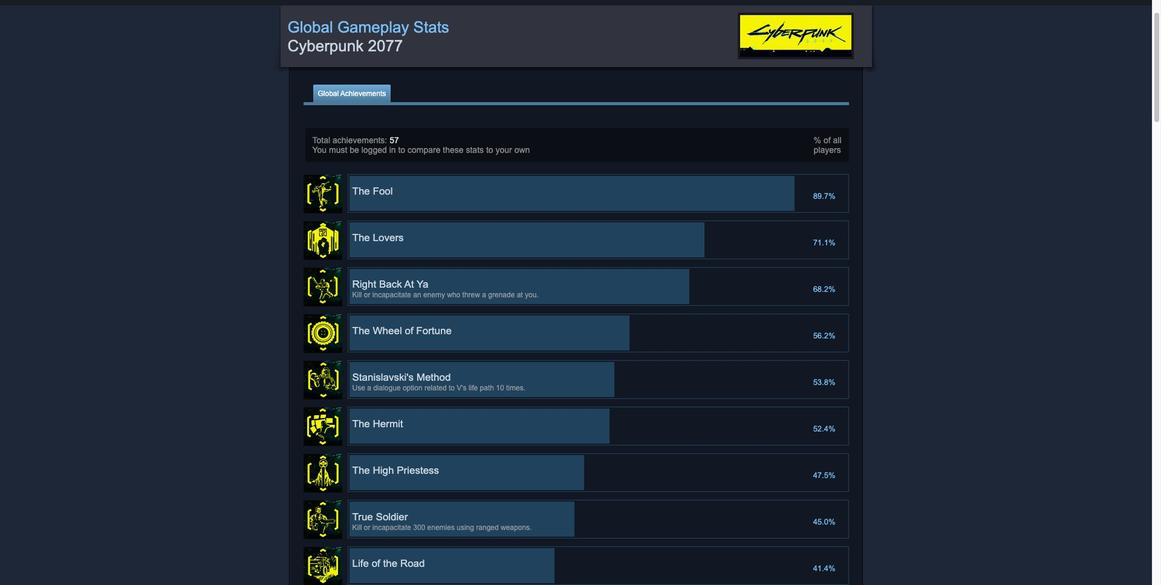 Task type: locate. For each thing, give the bounding box(es) containing it.
incapacitate inside right back at ya kill or incapacitate an enemy who threw a grenade at you.
[[373, 291, 411, 299]]

life of the road
[[352, 558, 425, 570]]

back
[[379, 279, 402, 290]]

0 horizontal spatial to
[[398, 145, 405, 155]]

1 kill from the top
[[352, 291, 362, 299]]

all
[[833, 136, 842, 145]]

0 horizontal spatial a
[[367, 384, 371, 393]]

achievements
[[340, 90, 386, 98]]

of inside % of all players
[[824, 136, 831, 145]]

1 vertical spatial incapacitate
[[373, 524, 411, 532]]

1 horizontal spatial a
[[482, 291, 486, 299]]

global achievements
[[318, 90, 386, 98]]

dialogue
[[373, 384, 401, 393]]

who
[[447, 291, 461, 299]]

% of all players
[[814, 136, 842, 155]]

1 incapacitate from the top
[[373, 291, 411, 299]]

of right %
[[824, 136, 831, 145]]

stats
[[466, 145, 484, 155]]

right back at ya kill or incapacitate an enemy who threw a grenade at you.
[[352, 279, 539, 299]]

these
[[443, 145, 464, 155]]

using
[[457, 524, 474, 532]]

5 the from the top
[[352, 465, 370, 477]]

2077
[[368, 37, 403, 55]]

incapacitate down back
[[373, 291, 411, 299]]

the
[[383, 558, 398, 570]]

or inside right back at ya kill or incapacitate an enemy who threw a grenade at you.
[[364, 291, 371, 299]]

gameplay
[[337, 18, 409, 36]]

global for global achievements
[[318, 90, 339, 98]]

1 vertical spatial of
[[405, 325, 414, 337]]

true soldier kill or incapacitate 300 enemies using ranged weapons.
[[352, 512, 532, 532]]

of for the
[[372, 558, 380, 570]]

0 vertical spatial or
[[364, 291, 371, 299]]

2 the from the top
[[352, 232, 370, 244]]

total achievements: 57 you must be logged in to compare these stats to your own
[[312, 136, 530, 155]]

a inside right back at ya kill or incapacitate an enemy who threw a grenade at you.
[[482, 291, 486, 299]]

the left fool
[[352, 186, 370, 197]]

0 vertical spatial global
[[288, 18, 333, 36]]

1 horizontal spatial to
[[449, 384, 455, 393]]

global for global gameplay stats cyberpunk 2077
[[288, 18, 333, 36]]

players
[[814, 145, 841, 155]]

1 vertical spatial or
[[364, 524, 371, 532]]

of right "wheel"
[[405, 325, 414, 337]]

kill down 'true'
[[352, 524, 362, 532]]

you
[[312, 145, 327, 155]]

the for the wheel of fortune
[[352, 325, 370, 337]]

global left achievements
[[318, 90, 339, 98]]

or
[[364, 291, 371, 299], [364, 524, 371, 532]]

the for the hermit
[[352, 419, 370, 430]]

2 vertical spatial of
[[372, 558, 380, 570]]

of left the
[[372, 558, 380, 570]]

v's
[[457, 384, 467, 393]]

stats
[[414, 18, 449, 36]]

cyberpunk
[[288, 37, 364, 55]]

0 vertical spatial of
[[824, 136, 831, 145]]

0 vertical spatial a
[[482, 291, 486, 299]]

option
[[403, 384, 423, 393]]

the left high
[[352, 465, 370, 477]]

incapacitate down soldier
[[373, 524, 411, 532]]

2 incapacitate from the top
[[373, 524, 411, 532]]

2 kill from the top
[[352, 524, 362, 532]]

the left lovers
[[352, 232, 370, 244]]

1 or from the top
[[364, 291, 371, 299]]

threw
[[463, 291, 480, 299]]

stanislavski's method use a dialogue option related to v's life path 10 times.
[[352, 372, 526, 393]]

global up the cyberpunk
[[288, 18, 333, 36]]

1 vertical spatial a
[[367, 384, 371, 393]]

hermit
[[373, 419, 403, 430]]

of
[[824, 136, 831, 145], [405, 325, 414, 337], [372, 558, 380, 570]]

global inside global gameplay stats cyberpunk 2077
[[288, 18, 333, 36]]

2 horizontal spatial of
[[824, 136, 831, 145]]

high
[[373, 465, 394, 477]]

wheel
[[373, 325, 402, 337]]

own
[[515, 145, 530, 155]]

to right in
[[398, 145, 405, 155]]

a right "threw"
[[482, 291, 486, 299]]

road
[[400, 558, 425, 570]]

to left v's
[[449, 384, 455, 393]]

0 horizontal spatial of
[[372, 558, 380, 570]]

1 the from the top
[[352, 186, 370, 197]]

priestess
[[397, 465, 439, 477]]

4 the from the top
[[352, 419, 370, 430]]

to left your
[[486, 145, 493, 155]]

the
[[352, 186, 370, 197], [352, 232, 370, 244], [352, 325, 370, 337], [352, 419, 370, 430], [352, 465, 370, 477]]

kill
[[352, 291, 362, 299], [352, 524, 362, 532]]

kill inside true soldier kill or incapacitate 300 enemies using ranged weapons.
[[352, 524, 362, 532]]

soldier
[[376, 512, 408, 523]]

right
[[352, 279, 376, 290]]

you.
[[525, 291, 539, 299]]

%
[[814, 136, 822, 145]]

1 vertical spatial global
[[318, 90, 339, 98]]

2 or from the top
[[364, 524, 371, 532]]

global
[[288, 18, 333, 36], [318, 90, 339, 98]]

0 vertical spatial incapacitate
[[373, 291, 411, 299]]

or inside true soldier kill or incapacitate 300 enemies using ranged weapons.
[[364, 524, 371, 532]]

the left the hermit
[[352, 419, 370, 430]]

stanislavski's
[[352, 372, 414, 384]]

incapacitate
[[373, 291, 411, 299], [373, 524, 411, 532]]

global gameplay stats cyberpunk 2077
[[288, 18, 449, 55]]

your
[[496, 145, 512, 155]]

ranged
[[476, 524, 499, 532]]

or down right
[[364, 291, 371, 299]]

1 vertical spatial kill
[[352, 524, 362, 532]]

achievements:
[[333, 136, 387, 145]]

kill down right
[[352, 291, 362, 299]]

a right use
[[367, 384, 371, 393]]

a
[[482, 291, 486, 299], [367, 384, 371, 393]]

the for the fool
[[352, 186, 370, 197]]

the lovers
[[352, 232, 404, 244]]

0 vertical spatial kill
[[352, 291, 362, 299]]

to
[[398, 145, 405, 155], [486, 145, 493, 155], [449, 384, 455, 393]]

an
[[413, 291, 421, 299]]

or down 'true'
[[364, 524, 371, 532]]

the left "wheel"
[[352, 325, 370, 337]]

method
[[417, 372, 451, 384]]

3 the from the top
[[352, 325, 370, 337]]



Task type: describe. For each thing, give the bounding box(es) containing it.
the for the high priestess
[[352, 465, 370, 477]]

fool
[[373, 186, 393, 197]]

of for all
[[824, 136, 831, 145]]

life
[[352, 558, 369, 570]]

related
[[425, 384, 447, 393]]

a inside stanislavski's method use a dialogue option related to v's life path 10 times.
[[367, 384, 371, 393]]

incapacitate inside true soldier kill or incapacitate 300 enemies using ranged weapons.
[[373, 524, 411, 532]]

path
[[480, 384, 494, 393]]

at
[[517, 291, 523, 299]]

compare
[[408, 145, 441, 155]]

1 horizontal spatial of
[[405, 325, 414, 337]]

the hermit
[[352, 419, 403, 430]]

the wheel of fortune
[[352, 325, 452, 337]]

300
[[413, 524, 425, 532]]

must
[[329, 145, 347, 155]]

57
[[390, 136, 399, 145]]

life
[[469, 384, 478, 393]]

10
[[496, 384, 504, 393]]

to inside stanislavski's method use a dialogue option related to v's life path 10 times.
[[449, 384, 455, 393]]

the high priestess
[[352, 465, 439, 477]]

true
[[352, 512, 373, 523]]

weapons.
[[501, 524, 532, 532]]

logged
[[362, 145, 387, 155]]

fortune
[[416, 325, 452, 337]]

grenade
[[488, 291, 515, 299]]

the for the lovers
[[352, 232, 370, 244]]

at
[[404, 279, 414, 290]]

total
[[312, 136, 330, 145]]

in
[[389, 145, 396, 155]]

ya
[[417, 279, 429, 290]]

enemies
[[427, 524, 455, 532]]

use
[[352, 384, 365, 393]]

times.
[[506, 384, 526, 393]]

enemy
[[423, 291, 445, 299]]

kill inside right back at ya kill or incapacitate an enemy who threw a grenade at you.
[[352, 291, 362, 299]]

be
[[350, 145, 359, 155]]

lovers
[[373, 232, 404, 244]]

2 horizontal spatial to
[[486, 145, 493, 155]]

the fool
[[352, 186, 393, 197]]



Task type: vqa. For each thing, say whether or not it's contained in the screenshot.
Fool
yes



